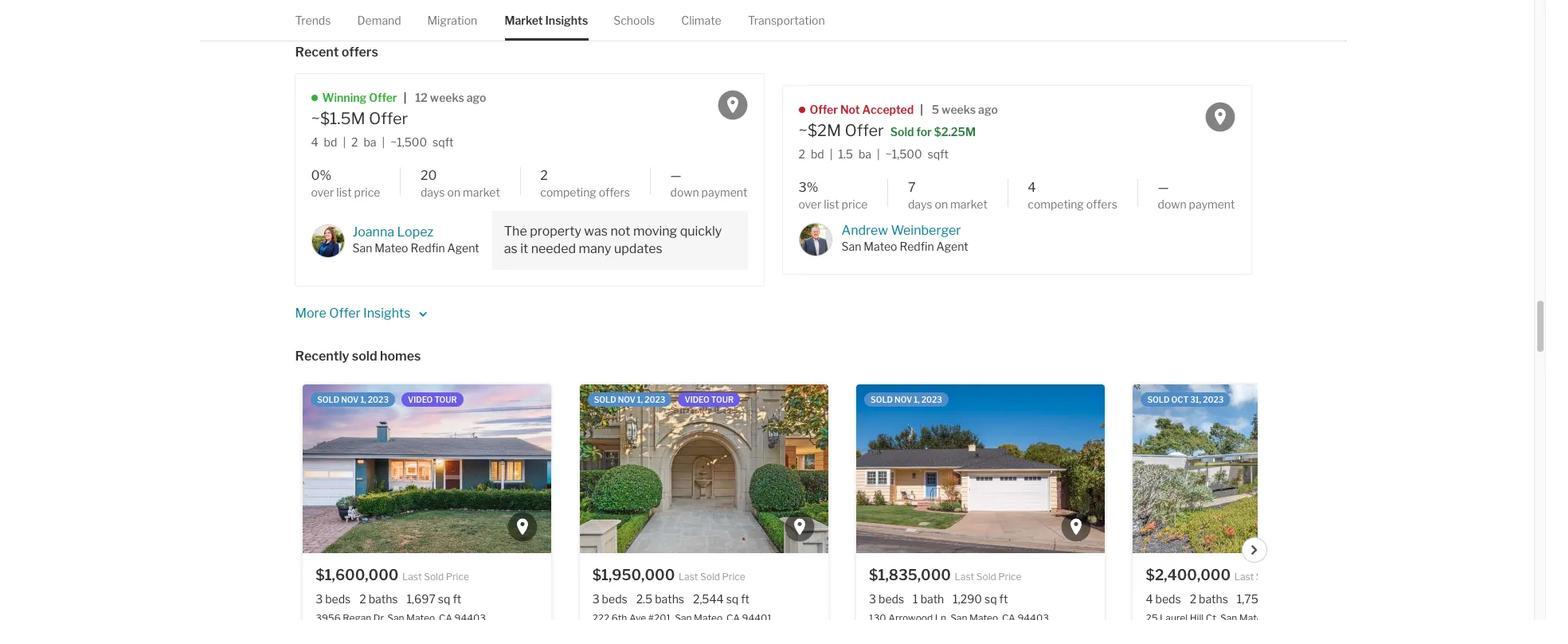 Task type: describe. For each thing, give the bounding box(es) containing it.
price up joanna
[[354, 186, 380, 199]]

$1,600,000 last sold price
[[316, 568, 469, 584]]

2 down $1,600,000
[[360, 593, 366, 606]]

sold nov 1, 2023 for $1,835,000
[[871, 395, 943, 405]]

weinberger
[[891, 223, 961, 238]]

over list price for 3%
[[799, 198, 868, 211]]

$2,400,000 last sold price
[[1146, 568, 1302, 584]]

price for $1,600,000
[[446, 572, 469, 583]]

demand
[[357, 14, 401, 27]]

2023 for $1,600,000
[[368, 395, 389, 405]]

1 bath
[[913, 593, 944, 606]]

recent offers
[[295, 45, 378, 60]]

sqft for 4 bd | 2 ba | ~ 1,500 sqft
[[433, 135, 454, 149]]

sold for $1,835,000
[[977, 572, 997, 583]]

1 vertical spatial insights
[[363, 306, 411, 321]]

redfin for lopez
[[411, 242, 445, 255]]

2 down ~ $1.5m offer
[[351, 135, 358, 149]]

demand link
[[357, 0, 401, 41]]

joanna lopez san mateo redfin agent
[[353, 225, 480, 255]]

~ down ~ $1.5m offer
[[391, 135, 397, 149]]

competing offers for 4
[[1028, 198, 1118, 211]]

5 weeks ago
[[932, 103, 998, 116]]

video for $1,600,000
[[408, 395, 433, 405]]

more
[[295, 306, 327, 321]]

3%
[[799, 180, 819, 195]]

1,290
[[953, 593, 983, 606]]

20
[[421, 168, 437, 183]]

moving
[[633, 224, 677, 239]]

1 horizontal spatial mateo
[[609, 2, 647, 17]]

oct
[[1172, 395, 1189, 405]]

4 bd | 2 ba | ~ 1,500 sqft
[[311, 135, 454, 149]]

schools
[[614, 14, 655, 27]]

list for 0%
[[337, 186, 352, 199]]

not
[[611, 224, 631, 239]]

| left 12
[[404, 91, 407, 104]]

3 for $1,835,000
[[869, 593, 877, 606]]

1,500 for 2 bd | 1.5 ba | ~ 1,500 sqft
[[892, 147, 922, 161]]

updates
[[614, 242, 663, 257]]

trends link
[[295, 0, 331, 41]]

5
[[932, 103, 940, 116]]

mateo for andrew weinberger
[[864, 240, 898, 253]]

beds for $1,950,000
[[602, 593, 628, 606]]

offer up 4 bd | 2 ba | ~ 1,500 sqft
[[369, 109, 408, 128]]

beds for $1,835,000
[[879, 593, 904, 606]]

market for 0%
[[463, 186, 500, 199]]

market insights
[[505, 14, 588, 27]]

recent
[[343, 2, 382, 17]]

not
[[841, 103, 860, 116]]

as
[[504, 242, 518, 257]]

0%
[[311, 168, 332, 183]]

over for 0%
[[311, 186, 334, 199]]

baths for $2,400,000
[[1199, 593, 1229, 606]]

1,697 sq ft
[[407, 593, 461, 606]]

offer down offer not accepted |
[[845, 121, 884, 140]]

for
[[917, 125, 932, 139]]

ft for $1,950,000
[[741, 593, 750, 606]]

andrew
[[842, 223, 888, 238]]

needed
[[531, 242, 576, 257]]

2023 for $1,835,000
[[922, 395, 943, 405]]

3 beds for $1,600,000
[[316, 593, 351, 606]]

1,290 sq ft
[[953, 593, 1008, 606]]

and
[[423, 2, 445, 17]]

explore recent offers and recently sold homes in san mateo
[[295, 2, 647, 17]]

~ up 3%
[[799, 121, 808, 140]]

31,
[[1191, 395, 1202, 405]]

sold for $1,600,000
[[317, 395, 340, 405]]

quickly
[[680, 224, 722, 239]]

payment for 2
[[702, 186, 748, 199]]

photo of 3956 regan dr, san mateo, ca 94403 image
[[303, 385, 552, 554]]

migration link
[[427, 0, 477, 41]]

joanna
[[353, 225, 394, 240]]

~ up 0%
[[311, 109, 320, 128]]

nov for $1,835,000
[[895, 395, 913, 405]]

$1,600,000
[[316, 568, 399, 584]]

~ $2m offer sold for $2.25m
[[799, 121, 976, 140]]

2.5
[[636, 593, 653, 606]]

7
[[908, 180, 916, 195]]

last for $2,400,000
[[1235, 572, 1254, 583]]

last for $1,835,000
[[955, 572, 975, 583]]

price for $1,835,000
[[999, 572, 1022, 583]]

ago for $1.5m
[[467, 91, 486, 104]]

1,750 sq ft
[[1237, 593, 1292, 606]]

1 vertical spatial offers
[[342, 45, 378, 60]]

sq for $1,835,000
[[985, 593, 997, 606]]

| left 5
[[921, 103, 923, 116]]

| down ~ $2m offer sold for $2.25m
[[877, 147, 880, 161]]

sold inside ~ $2m offer sold for $2.25m
[[891, 125, 914, 139]]

recent
[[295, 45, 339, 60]]

bd for 2
[[811, 147, 824, 161]]

~ $1.5m offer
[[311, 109, 408, 128]]

| left the 1.5
[[830, 147, 833, 161]]

sold for $1,950,000
[[700, 572, 720, 583]]

$1.5m
[[320, 109, 365, 128]]

$1,835,000 last sold price
[[869, 568, 1022, 584]]

andrew weinberger san mateo redfin agent
[[842, 223, 969, 253]]

sold for $2,400,000
[[1257, 572, 1276, 583]]

lopez
[[397, 225, 434, 240]]

3 beds for $1,835,000
[[869, 593, 904, 606]]

nov for $1,600,000
[[341, 395, 359, 405]]

the property was not moving quickly as it needed many updates
[[504, 224, 722, 257]]

4 beds
[[1146, 593, 1181, 606]]

2 up property on the left of the page
[[541, 168, 548, 183]]

price up andrew
[[842, 198, 868, 211]]

1,697
[[407, 593, 436, 606]]

video for $1,950,000
[[685, 395, 710, 405]]

2023 for $2,400,000
[[1203, 395, 1224, 405]]

san for joanna lopez
[[353, 242, 372, 255]]

explore
[[295, 2, 340, 17]]

2,544
[[693, 593, 724, 606]]

1
[[913, 593, 918, 606]]

2023 for $1,950,000
[[645, 395, 666, 405]]

1 horizontal spatial san
[[583, 2, 606, 17]]

$1,950,000
[[593, 568, 675, 584]]

2 baths for $1,600,000
[[360, 593, 398, 606]]

insights inside "link"
[[545, 14, 588, 27]]

price for $2,400,000
[[1278, 572, 1302, 583]]

on for 20
[[447, 186, 461, 199]]

the
[[504, 224, 527, 239]]

$2.25m
[[934, 125, 976, 139]]

offer right more
[[329, 306, 361, 321]]

days for 7
[[908, 198, 933, 211]]

1, for $1,835,000
[[914, 395, 920, 405]]

over for 3%
[[799, 198, 822, 211]]

4 for 4
[[1028, 180, 1036, 195]]

$1,835,000
[[869, 568, 951, 584]]

market for 3%
[[951, 198, 988, 211]]

baths for $1,600,000
[[369, 593, 398, 606]]

1,750
[[1237, 593, 1267, 606]]

1, for $1,600,000
[[360, 395, 366, 405]]

2 bd | 1.5 ba | ~ 1,500 sqft
[[799, 147, 949, 161]]

$2,400,000
[[1146, 568, 1231, 584]]



Task type: locate. For each thing, give the bounding box(es) containing it.
0 horizontal spatial baths
[[369, 593, 398, 606]]

1 horizontal spatial redfin
[[900, 240, 934, 253]]

redfin
[[900, 240, 934, 253], [411, 242, 445, 255]]

1 horizontal spatial sold
[[499, 2, 524, 17]]

sq right 1,750
[[1269, 593, 1281, 606]]

ft right 1,290
[[1000, 593, 1008, 606]]

ago
[[467, 91, 486, 104], [979, 103, 998, 116]]

sold right recently
[[499, 2, 524, 17]]

agent for joanna lopez
[[447, 242, 480, 255]]

0 horizontal spatial sqft
[[433, 135, 454, 149]]

1 horizontal spatial sqft
[[928, 147, 949, 161]]

4 sold from the left
[[1148, 395, 1170, 405]]

2 ft from the left
[[741, 593, 750, 606]]

sq for $2,400,000
[[1269, 593, 1281, 606]]

sq for $1,600,000
[[438, 593, 451, 606]]

2 tour from the left
[[711, 395, 734, 405]]

nov for $1,950,000
[[618, 395, 636, 405]]

video tour for $1,950,000
[[685, 395, 734, 405]]

4 for 4 bd | 2 ba | ~ 1,500 sqft
[[311, 135, 318, 149]]

1 horizontal spatial down payment
[[1158, 198, 1235, 211]]

1 sold nov 1, 2023 from the left
[[317, 395, 389, 405]]

3 1, from the left
[[914, 395, 920, 405]]

$1,950,000 last sold price
[[593, 568, 746, 584]]

on up weinberger
[[935, 198, 948, 211]]

agent inside joanna lopez san mateo redfin agent
[[447, 242, 480, 255]]

3 sold from the left
[[871, 395, 893, 405]]

payment for 4
[[1189, 198, 1235, 211]]

price up 2,544 sq ft
[[722, 572, 746, 583]]

ba down ~ $1.5m offer
[[364, 135, 377, 149]]

1 horizontal spatial offers
[[1087, 198, 1118, 211]]

0 horizontal spatial video
[[408, 395, 433, 405]]

1 vertical spatial sold
[[352, 349, 377, 364]]

price inside $1,950,000 last sold price
[[722, 572, 746, 583]]

video tour
[[408, 395, 457, 405], [685, 395, 734, 405]]

mateo for joanna lopez
[[375, 242, 408, 255]]

1 horizontal spatial 4
[[1028, 180, 1036, 195]]

1 last from the left
[[402, 572, 422, 583]]

1 horizontal spatial 3 beds
[[593, 593, 628, 606]]

0 horizontal spatial 1,
[[360, 395, 366, 405]]

1 horizontal spatial list
[[824, 198, 840, 211]]

ft right 1,697
[[453, 593, 461, 606]]

climate link
[[681, 0, 722, 41]]

3 3 beds from the left
[[869, 593, 904, 606]]

price up 1,290 sq ft
[[999, 572, 1022, 583]]

1 sold from the left
[[317, 395, 340, 405]]

baths down $1,950,000 last sold price
[[655, 593, 684, 606]]

1 horizontal spatial on
[[935, 198, 948, 211]]

0 vertical spatial 4
[[311, 135, 318, 149]]

photo of 25 laurel hill ct, san mateo, ca 94402 image
[[1133, 385, 1382, 554]]

2 horizontal spatial sold nov 1, 2023
[[871, 395, 943, 405]]

2 baths for $2,400,000
[[1190, 593, 1229, 606]]

sq
[[438, 593, 451, 606], [726, 593, 739, 606], [985, 593, 997, 606], [1269, 593, 1281, 606]]

baths down the '$2,400,000 last sold price'
[[1199, 593, 1229, 606]]

4 for 4 beds
[[1146, 593, 1153, 606]]

2 video tour from the left
[[685, 395, 734, 405]]

1 3 beds from the left
[[316, 593, 351, 606]]

0 horizontal spatial sold
[[352, 349, 377, 364]]

price up '1,697 sq ft'
[[446, 572, 469, 583]]

0 horizontal spatial 1,500
[[397, 135, 427, 149]]

offers down the 'demand' link
[[342, 45, 378, 60]]

market
[[505, 14, 543, 27], [463, 186, 500, 199], [951, 198, 988, 211]]

weeks
[[430, 91, 464, 104], [942, 103, 976, 116]]

last inside the $1,835,000 last sold price
[[955, 572, 975, 583]]

4 last from the left
[[1235, 572, 1254, 583]]

san inside joanna lopez san mateo redfin agent
[[353, 242, 372, 255]]

1 horizontal spatial ba
[[859, 147, 872, 161]]

1 horizontal spatial 1,500
[[892, 147, 922, 161]]

0 horizontal spatial on
[[447, 186, 461, 199]]

1 nov from the left
[[341, 395, 359, 405]]

0 horizontal spatial competing offers
[[541, 186, 630, 199]]

down for 2
[[671, 186, 699, 199]]

video
[[408, 395, 433, 405], [685, 395, 710, 405]]

ft right 2,544
[[741, 593, 750, 606]]

baths for $1,950,000
[[655, 593, 684, 606]]

bd down $2m
[[811, 147, 824, 161]]

1 3 from the left
[[316, 593, 323, 606]]

agent inside andrew weinberger san mateo redfin agent
[[937, 240, 969, 253]]

2 last from the left
[[679, 572, 698, 583]]

1 horizontal spatial 3
[[593, 593, 600, 606]]

video tour for $1,600,000
[[408, 395, 457, 405]]

0 horizontal spatial video tour
[[408, 395, 457, 405]]

2 up 3%
[[799, 147, 806, 161]]

sold left for
[[891, 125, 914, 139]]

1 horizontal spatial tour
[[711, 395, 734, 405]]

baths
[[369, 593, 398, 606], [655, 593, 684, 606], [1199, 593, 1229, 606]]

0 horizontal spatial 4
[[311, 135, 318, 149]]

weeks right 12
[[430, 91, 464, 104]]

weeks up $2.25m
[[942, 103, 976, 116]]

1,500 for 4 bd | 2 ba | ~ 1,500 sqft
[[397, 135, 427, 149]]

3 last from the left
[[955, 572, 975, 583]]

0 horizontal spatial market
[[463, 186, 500, 199]]

2 nov from the left
[[618, 395, 636, 405]]

winning offer |
[[322, 91, 407, 104]]

offers
[[599, 186, 630, 199], [1087, 198, 1118, 211]]

1 beds from the left
[[325, 593, 351, 606]]

more offer insights
[[295, 306, 413, 321]]

san inside andrew weinberger san mateo redfin agent
[[842, 240, 862, 253]]

ft for $2,400,000
[[1284, 593, 1292, 606]]

1 horizontal spatial video tour
[[685, 395, 734, 405]]

photo of 222 6th ave #201, san mateo, ca 94401 image
[[580, 385, 828, 554]]

1 horizontal spatial homes
[[527, 2, 567, 17]]

last inside the $1,600,000 last sold price
[[402, 572, 422, 583]]

4 ft from the left
[[1284, 593, 1292, 606]]

3 beds for $1,950,000
[[593, 593, 628, 606]]

1,500 down for
[[892, 147, 922, 161]]

on up joanna lopez san mateo redfin agent
[[447, 186, 461, 199]]

2.5 baths
[[636, 593, 684, 606]]

days for 20
[[421, 186, 445, 199]]

0 horizontal spatial down payment
[[671, 186, 748, 199]]

offer
[[369, 91, 397, 104], [810, 103, 838, 116], [369, 109, 408, 128], [845, 121, 884, 140], [329, 306, 361, 321]]

3 beds from the left
[[879, 593, 904, 606]]

tour for $1,950,000
[[711, 395, 734, 405]]

redfin down lopez
[[411, 242, 445, 255]]

1,500
[[397, 135, 427, 149], [892, 147, 922, 161]]

0 vertical spatial insights
[[545, 14, 588, 27]]

1 1, from the left
[[360, 395, 366, 405]]

3 baths from the left
[[1199, 593, 1229, 606]]

2 baths down the '$2,400,000 last sold price'
[[1190, 593, 1229, 606]]

2 1, from the left
[[637, 395, 643, 405]]

offer up ~ $1.5m offer
[[369, 91, 397, 104]]

over list price down 3%
[[799, 198, 868, 211]]

offer not accepted |
[[810, 103, 923, 116]]

over down 0%
[[311, 186, 334, 199]]

1 horizontal spatial 1,
[[637, 395, 643, 405]]

2 sold nov 1, 2023 from the left
[[594, 395, 666, 405]]

ba for 2
[[364, 135, 377, 149]]

list up joanna lopez icon at the top of page
[[337, 186, 352, 199]]

4 2023 from the left
[[1203, 395, 1224, 405]]

many
[[579, 242, 612, 257]]

days on market for 7
[[908, 198, 988, 211]]

transportation link
[[748, 0, 825, 41]]

last up 1,697
[[402, 572, 422, 583]]

competing
[[541, 186, 597, 199], [1028, 198, 1084, 211]]

joanna lopez button
[[353, 225, 434, 240]]

0 horizontal spatial over
[[311, 186, 334, 199]]

san down joanna
[[353, 242, 372, 255]]

sold
[[317, 395, 340, 405], [594, 395, 616, 405], [871, 395, 893, 405], [1148, 395, 1170, 405]]

market insights link
[[505, 0, 588, 41]]

1 horizontal spatial insights
[[545, 14, 588, 27]]

12
[[415, 91, 428, 104]]

joanna lopez image
[[311, 225, 345, 258]]

0 horizontal spatial days
[[421, 186, 445, 199]]

recently
[[295, 349, 349, 364]]

2 3 beds from the left
[[593, 593, 628, 606]]

1 horizontal spatial market
[[505, 14, 543, 27]]

3 2023 from the left
[[922, 395, 943, 405]]

1 ft from the left
[[453, 593, 461, 606]]

0 horizontal spatial over list price
[[311, 186, 380, 199]]

1 vertical spatial 4
[[1028, 180, 1036, 195]]

2 vertical spatial 4
[[1146, 593, 1153, 606]]

ago right 5
[[979, 103, 998, 116]]

2 video from the left
[[685, 395, 710, 405]]

price
[[354, 186, 380, 199], [842, 198, 868, 211], [446, 572, 469, 583], [722, 572, 746, 583], [999, 572, 1022, 583], [1278, 572, 1302, 583]]

mateo
[[609, 2, 647, 17], [864, 240, 898, 253], [375, 242, 408, 255]]

2 horizontal spatial mateo
[[864, 240, 898, 253]]

san down andrew
[[842, 240, 862, 253]]

it
[[520, 242, 528, 257]]

offer up $2m
[[810, 103, 838, 116]]

offers for 4
[[1087, 198, 1118, 211]]

1 horizontal spatial ago
[[979, 103, 998, 116]]

price inside the $1,835,000 last sold price
[[999, 572, 1022, 583]]

recently
[[448, 2, 496, 17]]

1 horizontal spatial —
[[1158, 180, 1169, 195]]

1 horizontal spatial 2 baths
[[1190, 593, 1229, 606]]

1 horizontal spatial baths
[[655, 593, 684, 606]]

insights up recently sold homes
[[363, 306, 411, 321]]

beds down $2,400,000
[[1156, 593, 1181, 606]]

2
[[351, 135, 358, 149], [799, 147, 806, 161], [541, 168, 548, 183], [360, 593, 366, 606], [1190, 593, 1197, 606]]

3 ft from the left
[[1000, 593, 1008, 606]]

2 horizontal spatial market
[[951, 198, 988, 211]]

1 horizontal spatial video
[[685, 395, 710, 405]]

last inside the '$2,400,000 last sold price'
[[1235, 572, 1254, 583]]

sqft up "20"
[[433, 135, 454, 149]]

weeks for $2m
[[942, 103, 976, 116]]

schools link
[[614, 0, 655, 41]]

last up 1,290
[[955, 572, 975, 583]]

beds left 1
[[879, 593, 904, 606]]

competing for 2
[[541, 186, 597, 199]]

— for 4
[[1158, 180, 1169, 195]]

1 sq from the left
[[438, 593, 451, 606]]

competing offers for 2
[[541, 186, 630, 199]]

4
[[311, 135, 318, 149], [1028, 180, 1036, 195], [1146, 593, 1153, 606]]

0 horizontal spatial sold nov 1, 2023
[[317, 395, 389, 405]]

down payment for 2
[[671, 186, 748, 199]]

2 horizontal spatial nov
[[895, 395, 913, 405]]

mateo down andrew
[[864, 240, 898, 253]]

3 sold nov 1, 2023 from the left
[[871, 395, 943, 405]]

0 vertical spatial homes
[[527, 2, 567, 17]]

1 video tour from the left
[[408, 395, 457, 405]]

sold inside the $1,835,000 last sold price
[[977, 572, 997, 583]]

sq right 2,544
[[726, 593, 739, 606]]

0 horizontal spatial payment
[[702, 186, 748, 199]]

ft for $1,835,000
[[1000, 593, 1008, 606]]

mateo down joanna lopez button
[[375, 242, 408, 255]]

sold nov 1, 2023 for $1,950,000
[[594, 395, 666, 405]]

photo of 130 arrowood ln, san mateo, ca 94403 image
[[857, 385, 1105, 554]]

last
[[402, 572, 422, 583], [679, 572, 698, 583], [955, 572, 975, 583], [1235, 572, 1254, 583]]

1, for $1,950,000
[[637, 395, 643, 405]]

agent
[[937, 240, 969, 253], [447, 242, 480, 255]]

2 horizontal spatial 3 beds
[[869, 593, 904, 606]]

offers for 2
[[599, 186, 630, 199]]

price inside the '$2,400,000 last sold price'
[[1278, 572, 1302, 583]]

0 horizontal spatial nov
[[341, 395, 359, 405]]

tour for $1,600,000
[[435, 395, 457, 405]]

andrew weinberger image
[[799, 223, 832, 257]]

0 horizontal spatial offers
[[599, 186, 630, 199]]

transportation
[[748, 14, 825, 27]]

0 horizontal spatial bd
[[324, 135, 337, 149]]

3 down $1,600,000
[[316, 593, 323, 606]]

sold nov 1, 2023 for $1,600,000
[[317, 395, 389, 405]]

redfin inside joanna lopez san mateo redfin agent
[[411, 242, 445, 255]]

~
[[311, 109, 320, 128], [799, 121, 808, 140], [391, 135, 397, 149], [886, 147, 892, 161]]

san
[[583, 2, 606, 17], [842, 240, 862, 253], [353, 242, 372, 255]]

list up 'andrew weinberger' image
[[824, 198, 840, 211]]

0 horizontal spatial ago
[[467, 91, 486, 104]]

2 baths down the $1,600,000 last sold price
[[360, 593, 398, 606]]

property
[[530, 224, 582, 239]]

0 horizontal spatial mateo
[[375, 242, 408, 255]]

climate
[[681, 14, 722, 27]]

— for 2
[[671, 168, 682, 183]]

3 nov from the left
[[895, 395, 913, 405]]

2 3 from the left
[[593, 593, 600, 606]]

days on market up weinberger
[[908, 198, 988, 211]]

0 horizontal spatial 2 baths
[[360, 593, 398, 606]]

ago for $2m
[[979, 103, 998, 116]]

1 horizontal spatial sold nov 1, 2023
[[594, 395, 666, 405]]

down payment
[[671, 186, 748, 199], [1158, 198, 1235, 211]]

last up 2,544
[[679, 572, 698, 583]]

sold up '1,697 sq ft'
[[424, 572, 444, 583]]

ba for 1.5
[[859, 147, 872, 161]]

price inside the $1,600,000 last sold price
[[446, 572, 469, 583]]

san for andrew weinberger
[[842, 240, 862, 253]]

0 horizontal spatial ba
[[364, 135, 377, 149]]

sq right 1,697
[[438, 593, 451, 606]]

sold inside $1,950,000 last sold price
[[700, 572, 720, 583]]

4 sq from the left
[[1269, 593, 1281, 606]]

weeks for $1.5m
[[430, 91, 464, 104]]

days on market down "20"
[[421, 186, 500, 199]]

last for $1,950,000
[[679, 572, 698, 583]]

0 horizontal spatial redfin
[[411, 242, 445, 255]]

agent down weinberger
[[937, 240, 969, 253]]

0 horizontal spatial san
[[353, 242, 372, 255]]

sqft down for
[[928, 147, 949, 161]]

0 horizontal spatial —
[[671, 168, 682, 183]]

sq for $1,950,000
[[726, 593, 739, 606]]

recently sold homes
[[295, 349, 421, 364]]

over list price down 0%
[[311, 186, 380, 199]]

sold up 2,544
[[700, 572, 720, 583]]

3 beds left 1
[[869, 593, 904, 606]]

redfin down weinberger
[[900, 240, 934, 253]]

$2m
[[808, 121, 842, 140]]

0 vertical spatial offers
[[385, 2, 420, 17]]

2 sq from the left
[[726, 593, 739, 606]]

baths down the $1,600,000 last sold price
[[369, 593, 398, 606]]

mateo right in
[[609, 2, 647, 17]]

beds down $1,600,000
[[325, 593, 351, 606]]

2,544 sq ft
[[693, 593, 750, 606]]

mateo inside joanna lopez san mateo redfin agent
[[375, 242, 408, 255]]

offers
[[385, 2, 420, 17], [342, 45, 378, 60]]

2 2023 from the left
[[645, 395, 666, 405]]

1 horizontal spatial over list price
[[799, 198, 868, 211]]

agent left as
[[447, 242, 480, 255]]

1,500 up "20"
[[397, 135, 427, 149]]

competing offers
[[541, 186, 630, 199], [1028, 198, 1118, 211]]

sold for $1,835,000
[[871, 395, 893, 405]]

0 horizontal spatial offers
[[342, 45, 378, 60]]

|
[[404, 91, 407, 104], [921, 103, 923, 116], [343, 135, 346, 149], [382, 135, 385, 149], [830, 147, 833, 161], [877, 147, 880, 161]]

ago right 12
[[467, 91, 486, 104]]

list for 3%
[[824, 198, 840, 211]]

ft for $1,600,000
[[453, 593, 461, 606]]

1 horizontal spatial competing
[[1028, 198, 1084, 211]]

3 left 1
[[869, 593, 877, 606]]

days on market
[[421, 186, 500, 199], [908, 198, 988, 211]]

on for 7
[[935, 198, 948, 211]]

price for $1,950,000
[[722, 572, 746, 583]]

bath
[[921, 593, 944, 606]]

ba
[[364, 135, 377, 149], [859, 147, 872, 161]]

0 horizontal spatial 3 beds
[[316, 593, 351, 606]]

down for 4
[[1158, 198, 1187, 211]]

| down '$1.5m'
[[343, 135, 346, 149]]

payment
[[702, 186, 748, 199], [1189, 198, 1235, 211]]

1 2023 from the left
[[368, 395, 389, 405]]

beds for $1,600,000
[[325, 593, 351, 606]]

—
[[671, 168, 682, 183], [1158, 180, 1169, 195]]

3 beds down $1,950,000
[[593, 593, 628, 606]]

trends
[[295, 14, 331, 27]]

0 horizontal spatial competing
[[541, 186, 597, 199]]

2 down $2,400,000
[[1190, 593, 1197, 606]]

3 for $1,600,000
[[316, 593, 323, 606]]

bd for 4
[[324, 135, 337, 149]]

1 horizontal spatial days on market
[[908, 198, 988, 211]]

1 horizontal spatial agent
[[937, 240, 969, 253]]

1 tour from the left
[[435, 395, 457, 405]]

over down 3%
[[799, 198, 822, 211]]

1 horizontal spatial nov
[[618, 395, 636, 405]]

days down "20"
[[421, 186, 445, 199]]

2 baths from the left
[[655, 593, 684, 606]]

competing for 4
[[1028, 198, 1084, 211]]

2 baths
[[360, 593, 398, 606], [1190, 593, 1229, 606]]

2 horizontal spatial 1,
[[914, 395, 920, 405]]

1 baths from the left
[[369, 593, 398, 606]]

next image
[[1250, 546, 1260, 556]]

last up 1,750
[[1235, 572, 1254, 583]]

last for $1,600,000
[[402, 572, 422, 583]]

accepted
[[863, 103, 914, 116]]

3 sq from the left
[[985, 593, 997, 606]]

2 beds from the left
[[602, 593, 628, 606]]

3 beds down $1,600,000
[[316, 593, 351, 606]]

2 2 baths from the left
[[1190, 593, 1229, 606]]

1.5
[[839, 147, 853, 161]]

sold right recently at bottom left
[[352, 349, 377, 364]]

0 horizontal spatial weeks
[[430, 91, 464, 104]]

over list price for 0%
[[311, 186, 380, 199]]

0 horizontal spatial agent
[[447, 242, 480, 255]]

agent for andrew weinberger
[[937, 240, 969, 253]]

bd down '$1.5m'
[[324, 135, 337, 149]]

sold inside the $1,600,000 last sold price
[[424, 572, 444, 583]]

3 down $1,950,000
[[593, 593, 600, 606]]

1 horizontal spatial days
[[908, 198, 933, 211]]

offers left and
[[385, 2, 420, 17]]

sq right 1,290
[[985, 593, 997, 606]]

0 vertical spatial sold
[[499, 2, 524, 17]]

1,
[[360, 395, 366, 405], [637, 395, 643, 405], [914, 395, 920, 405]]

1 video from the left
[[408, 395, 433, 405]]

2 horizontal spatial san
[[842, 240, 862, 253]]

0 horizontal spatial 3
[[316, 593, 323, 606]]

over list price
[[311, 186, 380, 199], [799, 198, 868, 211]]

ba right the 1.5
[[859, 147, 872, 161]]

sold for $1,950,000
[[594, 395, 616, 405]]

1 vertical spatial homes
[[380, 349, 421, 364]]

migration
[[427, 14, 477, 27]]

0 horizontal spatial list
[[337, 186, 352, 199]]

2 horizontal spatial baths
[[1199, 593, 1229, 606]]

over
[[311, 186, 334, 199], [799, 198, 822, 211]]

2 sold from the left
[[594, 395, 616, 405]]

mateo inside andrew weinberger san mateo redfin agent
[[864, 240, 898, 253]]

beds left 2.5
[[602, 593, 628, 606]]

san right in
[[583, 2, 606, 17]]

4 beds from the left
[[1156, 593, 1181, 606]]

1 horizontal spatial bd
[[811, 147, 824, 161]]

1 horizontal spatial competing offers
[[1028, 198, 1118, 211]]

redfin inside andrew weinberger san mateo redfin agent
[[900, 240, 934, 253]]

beds
[[325, 593, 351, 606], [602, 593, 628, 606], [879, 593, 904, 606], [1156, 593, 1181, 606]]

sold for $2,400,000
[[1148, 395, 1170, 405]]

days on market for 20
[[421, 186, 500, 199]]

0 horizontal spatial down
[[671, 186, 699, 199]]

sqft for 2 bd | 1.5 ba | ~ 1,500 sqft
[[928, 147, 949, 161]]

price up the 1,750 sq ft
[[1278, 572, 1302, 583]]

0 horizontal spatial days on market
[[421, 186, 500, 199]]

1 horizontal spatial payment
[[1189, 198, 1235, 211]]

days down "7"
[[908, 198, 933, 211]]

2023
[[368, 395, 389, 405], [645, 395, 666, 405], [922, 395, 943, 405], [1203, 395, 1224, 405]]

last inside $1,950,000 last sold price
[[679, 572, 698, 583]]

3 3 from the left
[[869, 593, 877, 606]]

0 horizontal spatial insights
[[363, 306, 411, 321]]

sold up 1,290 sq ft
[[977, 572, 997, 583]]

tour
[[435, 395, 457, 405], [711, 395, 734, 405]]

insights left schools
[[545, 14, 588, 27]]

winning
[[322, 91, 367, 104]]

0 horizontal spatial tour
[[435, 395, 457, 405]]

~ down ~ $2m offer sold for $2.25m
[[886, 147, 892, 161]]

beds for $2,400,000
[[1156, 593, 1181, 606]]

ft right 1,750
[[1284, 593, 1292, 606]]

homes down more offer insights
[[380, 349, 421, 364]]

3 for $1,950,000
[[593, 593, 600, 606]]

1 horizontal spatial over
[[799, 198, 822, 211]]

sold oct 31, 2023
[[1148, 395, 1224, 405]]

sold for $1,600,000
[[424, 572, 444, 583]]

1 horizontal spatial weeks
[[942, 103, 976, 116]]

sold up the 1,750 sq ft
[[1257, 572, 1276, 583]]

0 horizontal spatial homes
[[380, 349, 421, 364]]

was
[[584, 224, 608, 239]]

andrew weinberger button
[[842, 223, 961, 238]]

in
[[570, 2, 581, 17]]

1 horizontal spatial offers
[[385, 2, 420, 17]]

| down ~ $1.5m offer
[[382, 135, 385, 149]]

market inside "link"
[[505, 14, 543, 27]]

2 horizontal spatial 4
[[1146, 593, 1153, 606]]

homes left in
[[527, 2, 567, 17]]

12 weeks ago
[[415, 91, 486, 104]]

down payment for 4
[[1158, 198, 1235, 211]]

2 horizontal spatial 3
[[869, 593, 877, 606]]

1 2 baths from the left
[[360, 593, 398, 606]]

sold inside the '$2,400,000 last sold price'
[[1257, 572, 1276, 583]]

1 horizontal spatial down
[[1158, 198, 1187, 211]]

3
[[316, 593, 323, 606], [593, 593, 600, 606], [869, 593, 877, 606]]



Task type: vqa. For each thing, say whether or not it's contained in the screenshot.
$2,400,000 Price
yes



